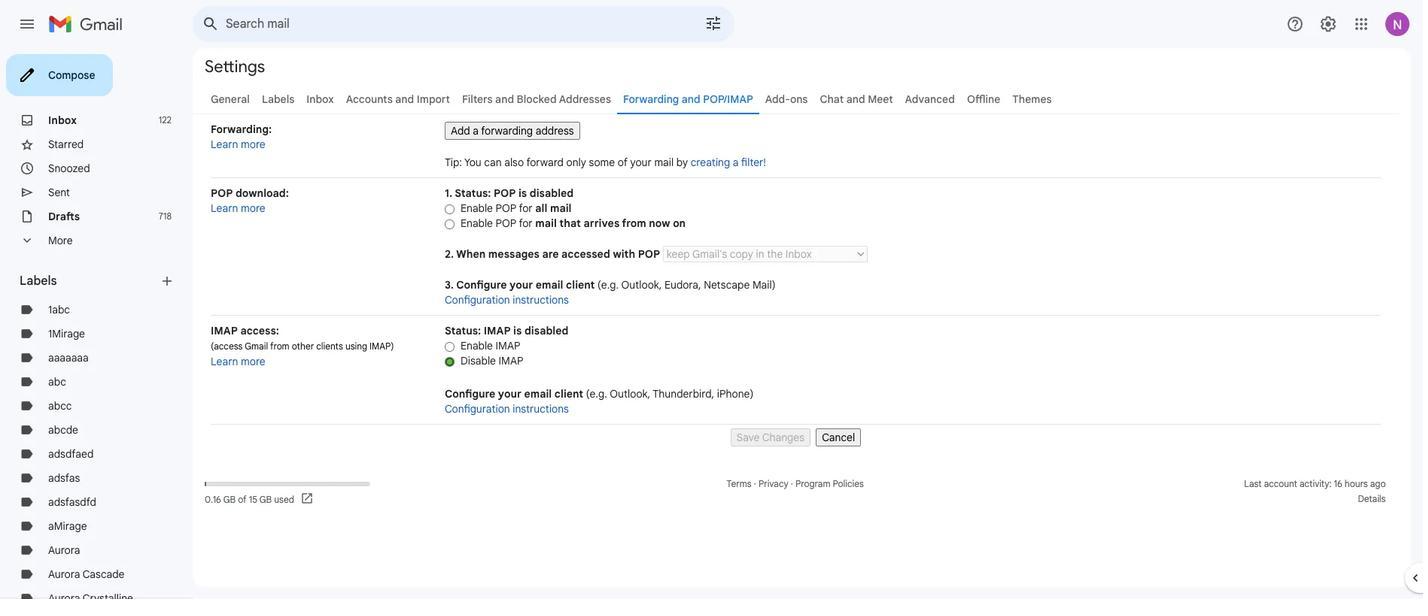 Task type: locate. For each thing, give the bounding box(es) containing it.
0 vertical spatial configuration
[[445, 294, 510, 307]]

2 configuration from the top
[[445, 403, 510, 416]]

1 horizontal spatial gb
[[260, 494, 272, 505]]

enable for enable imap
[[461, 339, 493, 353]]

enable pop for mail that arrives from now on
[[461, 217, 686, 230]]

2 enable from the top
[[461, 217, 493, 230]]

disabled down 3. configure your email client (e.g. outlook, eudora, netscape mail) configuration instructions
[[525, 324, 569, 338]]

your down messages
[[510, 279, 533, 292]]

imap access: (access gmail from other clients using imap) learn more
[[211, 324, 394, 369]]

labels inside navigation
[[20, 274, 57, 289]]

from left other
[[270, 341, 290, 352]]

3 and from the left
[[682, 93, 701, 106]]

advanced link
[[905, 93, 955, 106]]

(access
[[211, 341, 243, 352]]

adsfasdfd link
[[48, 496, 96, 510]]

can
[[484, 156, 502, 169]]

1 vertical spatial aurora
[[48, 568, 80, 582]]

learn
[[211, 138, 238, 151], [211, 202, 238, 215], [211, 355, 238, 369]]

enable pop for all mail
[[461, 202, 572, 215]]

navigation containing save changes
[[211, 425, 1381, 447]]

accounts and import
[[346, 93, 450, 106]]

main menu image
[[18, 15, 36, 33]]

3 more from the top
[[241, 355, 265, 369]]

configuration instructions link
[[445, 294, 569, 307], [445, 403, 569, 416]]

122
[[159, 114, 172, 126]]

more inside imap access: (access gmail from other clients using imap) learn more
[[241, 355, 265, 369]]

labels navigation
[[0, 48, 193, 600]]

1 vertical spatial (e.g.
[[586, 388, 607, 401]]

instructions down disable imap
[[513, 403, 569, 416]]

using
[[345, 341, 367, 352]]

imap up the enable imap
[[484, 324, 511, 338]]

1 vertical spatial email
[[524, 388, 552, 401]]

sent
[[48, 186, 70, 199]]

configuration instructions link down disable imap
[[445, 403, 569, 416]]

enable
[[461, 202, 493, 215], [461, 217, 493, 230], [461, 339, 493, 353]]

status: up enable imap radio
[[445, 324, 481, 338]]

forwarding and pop/imap
[[623, 93, 753, 106]]

inbox link up starred
[[48, 114, 77, 127]]

labels for labels 'link'
[[262, 93, 295, 106]]

aurora down amirage link
[[48, 544, 80, 558]]

2 vertical spatial enable
[[461, 339, 493, 353]]

aurora for aurora 'link'
[[48, 544, 80, 558]]

starred
[[48, 138, 84, 151]]

None radio
[[445, 219, 455, 230]]

1 configuration instructions link from the top
[[445, 294, 569, 307]]

save changes button
[[731, 429, 811, 447]]

Enable IMAP radio
[[445, 342, 455, 353]]

1 for from the top
[[519, 202, 533, 215]]

amirage link
[[48, 520, 87, 534]]

0 vertical spatial for
[[519, 202, 533, 215]]

1 vertical spatial inbox link
[[48, 114, 77, 127]]

0 vertical spatial inbox
[[307, 93, 334, 106]]

None search field
[[193, 6, 735, 42]]

learn down download:
[[211, 202, 238, 215]]

gb right 0.16 at the bottom left of the page
[[223, 494, 236, 505]]

footer
[[193, 477, 1399, 507]]

1 aurora from the top
[[48, 544, 80, 558]]

mail up that
[[550, 202, 572, 215]]

add-ons
[[765, 93, 808, 106]]

now
[[649, 217, 670, 230]]

Search mail text field
[[226, 17, 662, 32]]

aaaaaaa link
[[48, 352, 89, 365]]

0 vertical spatial labels
[[262, 93, 295, 106]]

configuration inside 3. configure your email client (e.g. outlook, eudora, netscape mail) configuration instructions
[[445, 294, 510, 307]]

1 vertical spatial configuration instructions link
[[445, 403, 569, 416]]

pop left download:
[[211, 187, 233, 200]]

aurora
[[48, 544, 80, 558], [48, 568, 80, 582]]

more down download:
[[241, 202, 265, 215]]

chat and meet link
[[820, 93, 893, 106]]

your
[[630, 156, 652, 169], [510, 279, 533, 292], [498, 388, 522, 401]]

pop down the enable pop for all mail
[[496, 217, 517, 230]]

on
[[673, 217, 686, 230]]

disabled
[[530, 187, 574, 200], [525, 324, 569, 338]]

1 vertical spatial configure
[[445, 388, 495, 401]]

program
[[796, 479, 831, 490]]

imap down the enable imap
[[499, 355, 524, 368]]

0 vertical spatial more
[[241, 138, 265, 151]]

gmail
[[245, 341, 268, 352]]

outlook, down with at the left top of the page
[[621, 279, 662, 292]]

forwarding:
[[211, 123, 272, 136]]

2 vertical spatial mail
[[535, 217, 557, 230]]

abc link
[[48, 376, 66, 389]]

details link
[[1358, 494, 1386, 505]]

inbox link right labels 'link'
[[307, 93, 334, 106]]

for left 'all'
[[519, 202, 533, 215]]

aurora down aurora 'link'
[[48, 568, 80, 582]]

drafts link
[[48, 210, 80, 224]]

imap down the status: imap is disabled
[[496, 339, 521, 353]]

1 vertical spatial for
[[519, 217, 533, 230]]

iphone)
[[717, 388, 754, 401]]

0 vertical spatial of
[[618, 156, 628, 169]]

disable imap
[[461, 355, 524, 368]]

1 horizontal spatial from
[[622, 217, 646, 230]]

snoozed
[[48, 162, 90, 175]]

inbox right labels 'link'
[[307, 93, 334, 106]]

0 vertical spatial email
[[536, 279, 563, 292]]

2 for from the top
[[519, 217, 533, 230]]

2 configuration instructions link from the top
[[445, 403, 569, 416]]

import
[[417, 93, 450, 106]]

drafts
[[48, 210, 80, 224]]

imap up the (access
[[211, 324, 238, 338]]

1 configuration from the top
[[445, 294, 510, 307]]

adsdfaed
[[48, 448, 94, 461]]

program policies link
[[796, 479, 864, 490]]

themes link
[[1013, 93, 1052, 106]]

enable down 1. status: pop is disabled
[[461, 202, 493, 215]]

0 vertical spatial outlook,
[[621, 279, 662, 292]]

0 vertical spatial instructions
[[513, 294, 569, 307]]

learn more link for learn
[[211, 202, 265, 215]]

1 vertical spatial labels
[[20, 274, 57, 289]]

0 horizontal spatial of
[[238, 494, 247, 505]]

configure your email client (e.g. outlook, thunderbird, iphone) configuration instructions
[[445, 388, 754, 416]]

enable for enable pop for mail that arrives from now on
[[461, 217, 493, 230]]

your inside "configure your email client (e.g. outlook, thunderbird, iphone) configuration instructions"
[[498, 388, 522, 401]]

is up the enable pop for all mail
[[519, 187, 527, 200]]

disabled up 'all'
[[530, 187, 574, 200]]

learn more link down forwarding:
[[211, 138, 265, 151]]

learn more link down download:
[[211, 202, 265, 215]]

1 vertical spatial learn more link
[[211, 202, 265, 215]]

imap
[[211, 324, 238, 338], [484, 324, 511, 338], [496, 339, 521, 353], [499, 355, 524, 368]]

1 gb from the left
[[223, 494, 236, 505]]

1 vertical spatial outlook,
[[610, 388, 651, 401]]

and left pop/imap
[[682, 93, 701, 106]]

labels up forwarding:
[[262, 93, 295, 106]]

configuration instructions link up the status: imap is disabled
[[445, 294, 569, 307]]

your down disable imap
[[498, 388, 522, 401]]

· right privacy
[[791, 479, 793, 490]]

save changes
[[737, 431, 805, 445]]

for
[[519, 202, 533, 215], [519, 217, 533, 230]]

0 vertical spatial disabled
[[530, 187, 574, 200]]

learn down the (access
[[211, 355, 238, 369]]

0 vertical spatial from
[[622, 217, 646, 230]]

labels link
[[262, 93, 295, 106]]

inbox up starred
[[48, 114, 77, 127]]

1 horizontal spatial ·
[[791, 479, 793, 490]]

0 vertical spatial is
[[519, 187, 527, 200]]

enable up when at the top
[[461, 217, 493, 230]]

1 vertical spatial your
[[510, 279, 533, 292]]

and for accounts
[[395, 93, 414, 106]]

3 learn from the top
[[211, 355, 238, 369]]

2 vertical spatial more
[[241, 355, 265, 369]]

filters
[[462, 93, 493, 106]]

imap for enable
[[496, 339, 521, 353]]

0 vertical spatial configure
[[456, 279, 507, 292]]

0 vertical spatial mail
[[654, 156, 674, 169]]

2 learn more link from the top
[[211, 202, 265, 215]]

Disable IMAP radio
[[445, 357, 455, 368]]

hours
[[1345, 479, 1368, 490]]

client
[[566, 279, 595, 292], [555, 388, 583, 401]]

filters and blocked addresses link
[[462, 93, 611, 106]]

status: right 1.
[[455, 187, 491, 200]]

0 vertical spatial learn more link
[[211, 138, 265, 151]]

1 vertical spatial more
[[241, 202, 265, 215]]

outlook, left thunderbird,
[[610, 388, 651, 401]]

0 horizontal spatial gb
[[223, 494, 236, 505]]

1 and from the left
[[395, 93, 414, 106]]

2 and from the left
[[495, 93, 514, 106]]

0 horizontal spatial inbox
[[48, 114, 77, 127]]

tip:
[[445, 156, 462, 169]]

1 vertical spatial from
[[270, 341, 290, 352]]

0 vertical spatial enable
[[461, 202, 493, 215]]

inbox inside labels navigation
[[48, 114, 77, 127]]

for down the enable pop for all mail
[[519, 217, 533, 230]]

1 vertical spatial instructions
[[513, 403, 569, 416]]

1 horizontal spatial inbox link
[[307, 93, 334, 106]]

1 vertical spatial of
[[238, 494, 247, 505]]

1 learn more link from the top
[[211, 138, 265, 151]]

0 vertical spatial configuration instructions link
[[445, 294, 569, 307]]

pop inside the pop download: learn more
[[211, 187, 233, 200]]

3 enable from the top
[[461, 339, 493, 353]]

· right terms
[[754, 479, 756, 490]]

configure down "disable" at the bottom left
[[445, 388, 495, 401]]

(e.g. inside 3. configure your email client (e.g. outlook, eudora, netscape mail) configuration instructions
[[598, 279, 619, 292]]

2 vertical spatial your
[[498, 388, 522, 401]]

you
[[464, 156, 482, 169]]

forwarding
[[623, 93, 679, 106]]

None radio
[[445, 204, 455, 215]]

and left import
[[395, 93, 414, 106]]

configure right 3.
[[456, 279, 507, 292]]

learn more link down the (access
[[211, 355, 265, 369]]

email
[[536, 279, 563, 292], [524, 388, 552, 401]]

sent link
[[48, 186, 70, 199]]

1 vertical spatial client
[[555, 388, 583, 401]]

1 more from the top
[[241, 138, 265, 151]]

a
[[733, 156, 739, 169]]

email inside 3. configure your email client (e.g. outlook, eudora, netscape mail) configuration instructions
[[536, 279, 563, 292]]

mail left by
[[654, 156, 674, 169]]

add-ons link
[[765, 93, 808, 106]]

1 vertical spatial mail
[[550, 202, 572, 215]]

4 and from the left
[[847, 93, 865, 106]]

accessed
[[562, 248, 610, 261]]

and for chat
[[847, 93, 865, 106]]

2 more from the top
[[241, 202, 265, 215]]

your right some
[[630, 156, 652, 169]]

navigation
[[211, 425, 1381, 447]]

configure inside 3. configure your email client (e.g. outlook, eudora, netscape mail) configuration instructions
[[456, 279, 507, 292]]

other
[[292, 341, 314, 352]]

pop
[[211, 187, 233, 200], [494, 187, 516, 200], [496, 202, 517, 215], [496, 217, 517, 230], [638, 248, 660, 261]]

learn down forwarding:
[[211, 138, 238, 151]]

labels up 1abc
[[20, 274, 57, 289]]

1 vertical spatial configuration
[[445, 403, 510, 416]]

email down the status: imap is disabled
[[524, 388, 552, 401]]

from inside imap access: (access gmail from other clients using imap) learn more
[[270, 341, 290, 352]]

pop right with at the left top of the page
[[638, 248, 660, 261]]

1 instructions from the top
[[513, 294, 569, 307]]

search mail image
[[197, 11, 224, 38]]

settings
[[205, 56, 265, 76]]

changes
[[762, 431, 805, 445]]

configuration down 3.
[[445, 294, 510, 307]]

1 vertical spatial inbox
[[48, 114, 77, 127]]

0 horizontal spatial from
[[270, 341, 290, 352]]

aurora for aurora cascade
[[48, 568, 80, 582]]

1 vertical spatial status:
[[445, 324, 481, 338]]

forward
[[527, 156, 564, 169]]

1 horizontal spatial labels
[[262, 93, 295, 106]]

instructions up the status: imap is disabled
[[513, 294, 569, 307]]

0 horizontal spatial inbox link
[[48, 114, 77, 127]]

more down gmail
[[241, 355, 265, 369]]

learn inside imap access: (access gmail from other clients using imap) learn more
[[211, 355, 238, 369]]

addresses
[[559, 93, 611, 106]]

and right filters
[[495, 93, 514, 106]]

is up the enable imap
[[513, 324, 522, 338]]

0 vertical spatial your
[[630, 156, 652, 169]]

2 instructions from the top
[[513, 403, 569, 416]]

more inside the pop download: learn more
[[241, 202, 265, 215]]

1 enable from the top
[[461, 202, 493, 215]]

1 vertical spatial enable
[[461, 217, 493, 230]]

2 learn from the top
[[211, 202, 238, 215]]

(e.g.
[[598, 279, 619, 292], [586, 388, 607, 401]]

2 vertical spatial learn more link
[[211, 355, 265, 369]]

labels heading
[[20, 274, 160, 289]]

last
[[1244, 479, 1262, 490]]

1 learn from the top
[[211, 138, 238, 151]]

enable up "disable" at the bottom left
[[461, 339, 493, 353]]

mail down 'all'
[[535, 217, 557, 230]]

instructions
[[513, 294, 569, 307], [513, 403, 569, 416]]

0 vertical spatial learn
[[211, 138, 238, 151]]

0 vertical spatial (e.g.
[[598, 279, 619, 292]]

inbox
[[307, 93, 334, 106], [48, 114, 77, 127]]

learn more link for more
[[211, 138, 265, 151]]

0 vertical spatial aurora
[[48, 544, 80, 558]]

2 vertical spatial learn
[[211, 355, 238, 369]]

15
[[249, 494, 257, 505]]

activity:
[[1300, 479, 1332, 490]]

0 horizontal spatial labels
[[20, 274, 57, 289]]

of right some
[[618, 156, 628, 169]]

advanced search options image
[[699, 8, 729, 38]]

of left 15
[[238, 494, 247, 505]]

0 vertical spatial client
[[566, 279, 595, 292]]

0 vertical spatial inbox link
[[307, 93, 334, 106]]

forwarding and pop/imap link
[[623, 93, 753, 106]]

for for all mail
[[519, 202, 533, 215]]

email inside "configure your email client (e.g. outlook, thunderbird, iphone) configuration instructions"
[[524, 388, 552, 401]]

0 horizontal spatial ·
[[754, 479, 756, 490]]

enable for enable pop for all mail
[[461, 202, 493, 215]]

email down are
[[536, 279, 563, 292]]

footer containing terms
[[193, 477, 1399, 507]]

configuration down "disable" at the bottom left
[[445, 403, 510, 416]]

1 vertical spatial learn
[[211, 202, 238, 215]]

and right 'chat'
[[847, 93, 865, 106]]

outlook,
[[621, 279, 662, 292], [610, 388, 651, 401]]

accounts and import link
[[346, 93, 450, 106]]

more down forwarding:
[[241, 138, 265, 151]]

None button
[[445, 122, 580, 140]]

gb right 15
[[260, 494, 272, 505]]

2 aurora from the top
[[48, 568, 80, 582]]

adsfasdfd
[[48, 496, 96, 510]]

from left 'now'
[[622, 217, 646, 230]]

1 horizontal spatial of
[[618, 156, 628, 169]]



Task type: vqa. For each thing, say whether or not it's contained in the screenshot.
bottommost "Account"
no



Task type: describe. For each thing, give the bounding box(es) containing it.
abc
[[48, 376, 66, 389]]

eudora,
[[665, 279, 701, 292]]

instructions inside "configure your email client (e.g. outlook, thunderbird, iphone) configuration instructions"
[[513, 403, 569, 416]]

cancel
[[822, 431, 855, 445]]

adsfas link
[[48, 472, 80, 486]]

ago
[[1371, 479, 1386, 490]]

more inside forwarding: learn more
[[241, 138, 265, 151]]

netscape
[[704, 279, 750, 292]]

privacy
[[759, 479, 789, 490]]

3. configure your email client (e.g. outlook, eudora, netscape mail) configuration instructions
[[445, 279, 776, 307]]

for for mail that arrives from now on
[[519, 217, 533, 230]]

client inside 3. configure your email client (e.g. outlook, eudora, netscape mail) configuration instructions
[[566, 279, 595, 292]]

all
[[535, 202, 548, 215]]

imap)
[[370, 341, 394, 352]]

pop/imap
[[703, 93, 753, 106]]

1 · from the left
[[754, 479, 756, 490]]

starred link
[[48, 138, 84, 151]]

aurora cascade link
[[48, 568, 124, 582]]

0 vertical spatial status:
[[455, 187, 491, 200]]

imap for status:
[[484, 324, 511, 338]]

access:
[[240, 324, 279, 338]]

last account activity: 16 hours ago details
[[1244, 479, 1386, 505]]

2. when messages are accessed with pop
[[445, 248, 663, 261]]

advanced
[[905, 93, 955, 106]]

forwarding: learn more
[[211, 123, 272, 151]]

configuration instructions link for configure
[[445, 294, 569, 307]]

snoozed link
[[48, 162, 90, 175]]

2 · from the left
[[791, 479, 793, 490]]

with
[[613, 248, 635, 261]]

amirage
[[48, 520, 87, 534]]

filters and blocked addresses
[[462, 93, 611, 106]]

aaaaaaa
[[48, 352, 89, 365]]

3 learn more link from the top
[[211, 355, 265, 369]]

only
[[567, 156, 586, 169]]

mail)
[[753, 279, 776, 292]]

learn inside the pop download: learn more
[[211, 202, 238, 215]]

that
[[560, 217, 581, 230]]

more
[[48, 234, 73, 248]]

when
[[456, 248, 486, 261]]

1abc
[[48, 303, 70, 317]]

chat
[[820, 93, 844, 106]]

themes
[[1013, 93, 1052, 106]]

disable
[[461, 355, 496, 368]]

general
[[211, 93, 250, 106]]

compose button
[[6, 54, 113, 96]]

creating
[[691, 156, 730, 169]]

are
[[542, 248, 559, 261]]

account
[[1264, 479, 1298, 490]]

terms · privacy · program policies
[[727, 479, 864, 490]]

1abc link
[[48, 303, 70, 317]]

16
[[1334, 479, 1343, 490]]

settings image
[[1320, 15, 1338, 33]]

1 vertical spatial is
[[513, 324, 522, 338]]

messages
[[488, 248, 540, 261]]

labels for labels heading
[[20, 274, 57, 289]]

configuration instructions link for your
[[445, 403, 569, 416]]

outlook, inside 3. configure your email client (e.g. outlook, eudora, netscape mail) configuration instructions
[[621, 279, 662, 292]]

policies
[[833, 479, 864, 490]]

configuration inside "configure your email client (e.g. outlook, thunderbird, iphone) configuration instructions"
[[445, 403, 510, 416]]

instructions inside 3. configure your email client (e.g. outlook, eudora, netscape mail) configuration instructions
[[513, 294, 569, 307]]

aurora cascade
[[48, 568, 124, 582]]

pop down 1. status: pop is disabled
[[496, 202, 517, 215]]

general link
[[211, 93, 250, 106]]

arrives
[[584, 217, 620, 230]]

1mirage link
[[48, 327, 85, 341]]

adsfas
[[48, 472, 80, 486]]

and for filters
[[495, 93, 514, 106]]

also
[[504, 156, 524, 169]]

follow link to manage storage image
[[300, 492, 315, 507]]

learn inside forwarding: learn more
[[211, 138, 238, 151]]

thunderbird,
[[653, 388, 714, 401]]

718
[[159, 211, 172, 222]]

privacy link
[[759, 479, 789, 490]]

enable imap
[[461, 339, 521, 353]]

abcde
[[48, 424, 78, 437]]

client inside "configure your email client (e.g. outlook, thunderbird, iphone) configuration instructions"
[[555, 388, 583, 401]]

1 horizontal spatial inbox
[[307, 93, 334, 106]]

(e.g. inside "configure your email client (e.g. outlook, thunderbird, iphone) configuration instructions"
[[586, 388, 607, 401]]

2.
[[445, 248, 454, 261]]

accounts
[[346, 93, 393, 106]]

and for forwarding
[[682, 93, 701, 106]]

1.
[[445, 187, 452, 200]]

your inside 3. configure your email client (e.g. outlook, eudora, netscape mail) configuration instructions
[[510, 279, 533, 292]]

clients
[[316, 341, 343, 352]]

1. status: pop is disabled
[[445, 187, 574, 200]]

support image
[[1286, 15, 1304, 33]]

details
[[1358, 494, 1386, 505]]

imap inside imap access: (access gmail from other clients using imap) learn more
[[211, 324, 238, 338]]

aurora link
[[48, 544, 80, 558]]

2 gb from the left
[[260, 494, 272, 505]]

gmail image
[[48, 9, 130, 39]]

tip: you can also forward only some of your mail by creating a filter!
[[445, 156, 766, 169]]

creating a filter! link
[[691, 156, 766, 169]]

imap for disable
[[499, 355, 524, 368]]

some
[[589, 156, 615, 169]]

configure inside "configure your email client (e.g. outlook, thunderbird, iphone) configuration instructions"
[[445, 388, 495, 401]]

chat and meet
[[820, 93, 893, 106]]

add-
[[765, 93, 790, 106]]

outlook, inside "configure your email client (e.g. outlook, thunderbird, iphone) configuration instructions"
[[610, 388, 651, 401]]

blocked
[[517, 93, 557, 106]]

1 vertical spatial disabled
[[525, 324, 569, 338]]

pop up the enable pop for all mail
[[494, 187, 516, 200]]



